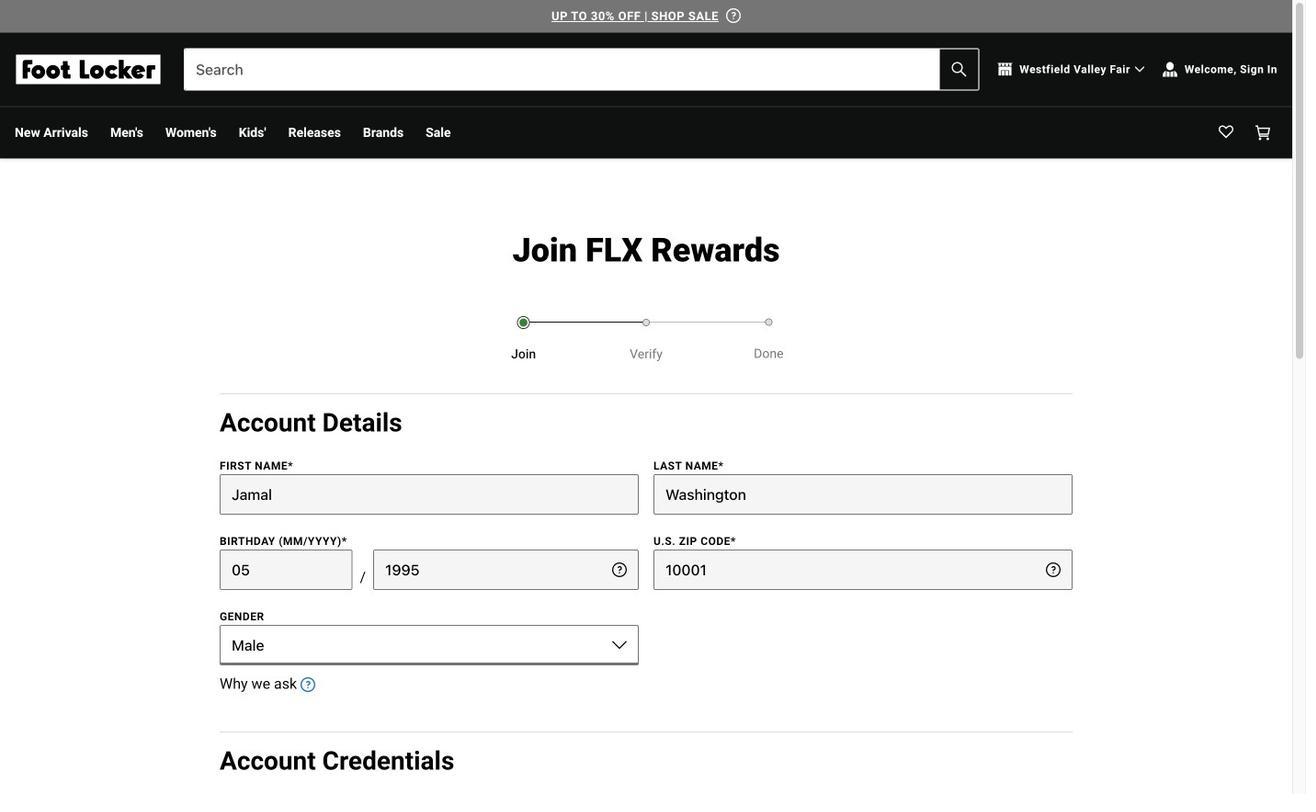 Task type: vqa. For each thing, say whether or not it's contained in the screenshot.
SEARCH "search box" at the top of page
yes



Task type: locate. For each thing, give the bounding box(es) containing it.
0 vertical spatial more information image
[[612, 563, 627, 577]]

foot locker logo links to the home page image
[[15, 55, 162, 84]]

None text field
[[654, 474, 1073, 515], [373, 550, 639, 590], [654, 474, 1073, 515], [373, 550, 639, 590]]

0 horizontal spatial more information image
[[301, 678, 315, 693]]

1 horizontal spatial required element
[[719, 460, 724, 473]]

1 horizontal spatial more information image
[[612, 563, 627, 577]]

None search field
[[184, 48, 980, 91]]

more information about up to 30% off | shop sale promotion image
[[726, 8, 741, 23]]

primary element
[[0, 107, 1293, 159]]

search submit image
[[952, 62, 967, 77]]

toolbar
[[15, 107, 899, 159]]

more information image
[[1047, 563, 1061, 577]]

active image
[[517, 316, 530, 329]]

inactive image
[[765, 319, 773, 326], [643, 319, 650, 327]]

Search search field
[[185, 49, 979, 90]]

0 horizontal spatial inactive image
[[643, 319, 650, 327]]

1 vertical spatial more information image
[[301, 678, 315, 693]]

None text field
[[220, 474, 639, 515], [220, 550, 353, 590], [654, 550, 1073, 590], [220, 474, 639, 515], [220, 550, 353, 590], [654, 550, 1073, 590]]

more information image
[[612, 563, 627, 577], [301, 678, 315, 693]]

required element
[[288, 460, 293, 473], [719, 460, 724, 473], [731, 535, 736, 548]]



Task type: describe. For each thing, give the bounding box(es) containing it.
1 horizontal spatial inactive image
[[765, 319, 773, 326]]

2 horizontal spatial required element
[[731, 535, 736, 548]]

cart: 0 items image
[[1256, 126, 1271, 140]]

0 horizontal spatial required element
[[288, 460, 293, 473]]

my favorites image
[[1219, 126, 1234, 140]]



